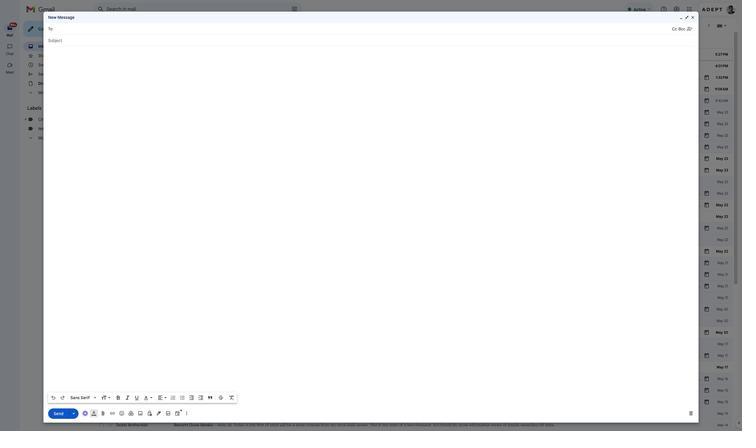 Task type: locate. For each thing, give the bounding box(es) containing it.
heading
[[0, 33, 20, 38], [0, 52, 20, 56], [0, 70, 20, 75], [27, 106, 82, 111]]

search in mail image
[[96, 4, 106, 15]]

insert emoji ‪(⌘⇧2)‬ image
[[119, 411, 125, 417]]

20 row from the top
[[94, 269, 734, 281]]

26 row from the top
[[94, 339, 734, 351]]

bulleted list ‪(⌘⇧8)‬ image
[[180, 396, 185, 401]]

6 row from the top
[[94, 107, 734, 118]]

formatting options toolbar
[[48, 393, 237, 404]]

18 row from the top
[[94, 246, 734, 258]]

To recipients text field
[[55, 24, 673, 34]]

Search in mail search field
[[94, 2, 303, 16]]

7 row from the top
[[94, 118, 734, 130]]

discard draft ‪(⌘⇧d)‬ image
[[689, 411, 695, 417]]

row
[[94, 49, 734, 60], [94, 60, 734, 72], [94, 72, 734, 84], [94, 84, 734, 95], [94, 95, 734, 107], [94, 107, 734, 118], [94, 118, 734, 130], [94, 130, 734, 142], [94, 142, 734, 153], [94, 153, 734, 165], [94, 165, 734, 176], [94, 176, 734, 188], [94, 188, 734, 200], [94, 200, 734, 211], [94, 211, 734, 223], [94, 223, 734, 234], [94, 234, 734, 246], [94, 246, 734, 258], [94, 258, 734, 269], [94, 269, 734, 281], [94, 281, 734, 292], [94, 292, 734, 304], [94, 304, 734, 316], [94, 316, 734, 327], [94, 327, 734, 339], [94, 339, 734, 351], [94, 351, 734, 362], [94, 362, 734, 374], [94, 374, 734, 385], [94, 385, 734, 397], [94, 397, 734, 409], [94, 409, 734, 420], [94, 420, 734, 432]]

older image
[[707, 23, 713, 28]]

option inside the formatting options "toolbar"
[[69, 396, 93, 401]]

navigation
[[0, 19, 20, 432]]

9 row from the top
[[94, 142, 734, 153]]

1 row from the top
[[94, 49, 734, 60]]

14 row from the top
[[94, 200, 734, 211]]

Subject field
[[48, 38, 695, 44]]

5 row from the top
[[94, 95, 734, 107]]

insert files using drive image
[[128, 411, 134, 417]]

main content
[[94, 32, 734, 432]]

31 row from the top
[[94, 397, 734, 409]]

tab list
[[94, 32, 734, 49]]

italic ‪(⌘i)‬ image
[[125, 396, 131, 401]]

minimize image
[[680, 15, 684, 20]]

insert photo image
[[138, 411, 143, 417]]

dialog
[[44, 12, 699, 423]]

select a layout image
[[165, 411, 171, 417]]

indent less ‪(⌘[)‬ image
[[189, 396, 195, 401]]

underline ‪(⌘u)‬ image
[[134, 396, 140, 402]]

12 row from the top
[[94, 176, 734, 188]]

option
[[69, 396, 93, 401]]

mail, 870 unread messages image
[[7, 24, 16, 30]]

10 row from the top
[[94, 153, 734, 165]]

30 row from the top
[[94, 385, 734, 397]]

33 row from the top
[[94, 420, 734, 432]]



Task type: describe. For each thing, give the bounding box(es) containing it.
23 row from the top
[[94, 304, 734, 316]]

Message Body text field
[[48, 49, 695, 391]]

pop out image
[[685, 15, 690, 20]]

close image
[[691, 15, 696, 20]]

updates, 2 new messages, tab
[[241, 32, 314, 49]]

advanced search options image
[[289, 3, 301, 15]]

more options image
[[185, 411, 189, 417]]

22 row from the top
[[94, 292, 734, 304]]

settings image
[[674, 6, 681, 13]]

bold ‪(⌘b)‬ image
[[115, 396, 121, 401]]

indent more ‪(⌘])‬ image
[[198, 396, 204, 401]]

primary tab
[[94, 32, 167, 49]]

19 row from the top
[[94, 258, 734, 269]]

4 row from the top
[[94, 84, 734, 95]]

toggle confidential mode image
[[147, 411, 153, 417]]

27 row from the top
[[94, 351, 734, 362]]

attach files image
[[100, 411, 106, 417]]

15 row from the top
[[94, 211, 734, 223]]

remove formatting ‪(⌘\)‬ image
[[229, 396, 235, 401]]

refresh image
[[116, 23, 122, 28]]

11 row from the top
[[94, 165, 734, 176]]

redo ‪(⌘y)‬ image
[[60, 396, 66, 401]]

16 row from the top
[[94, 223, 734, 234]]

32 row from the top
[[94, 409, 734, 420]]

undo ‪(⌘z)‬ image
[[50, 396, 56, 401]]

21 row from the top
[[94, 281, 734, 292]]

28 row from the top
[[94, 362, 734, 374]]

more send options image
[[71, 411, 77, 417]]

2 row from the top
[[94, 60, 734, 72]]

25 row from the top
[[94, 327, 734, 339]]

quote ‪(⌘⇧9)‬ image
[[207, 396, 213, 401]]

promotions tab
[[167, 32, 241, 49]]

insert link ‪(⌘k)‬ image
[[110, 411, 115, 417]]

strikethrough ‪(⌘⇧x)‬ image
[[218, 396, 224, 401]]

insert signature image
[[156, 411, 162, 417]]

29 row from the top
[[94, 374, 734, 385]]

gmail image
[[26, 3, 58, 15]]

13 row from the top
[[94, 188, 734, 200]]

17 row from the top
[[94, 234, 734, 246]]

3 row from the top
[[94, 72, 734, 84]]

24 row from the top
[[94, 316, 734, 327]]

8 row from the top
[[94, 130, 734, 142]]

numbered list ‪(⌘⇧7)‬ image
[[170, 396, 176, 401]]

set up a time to meet image
[[175, 411, 180, 417]]



Task type: vqa. For each thing, say whether or not it's contained in the screenshot.
'Enigma' within the Labels navigation
no



